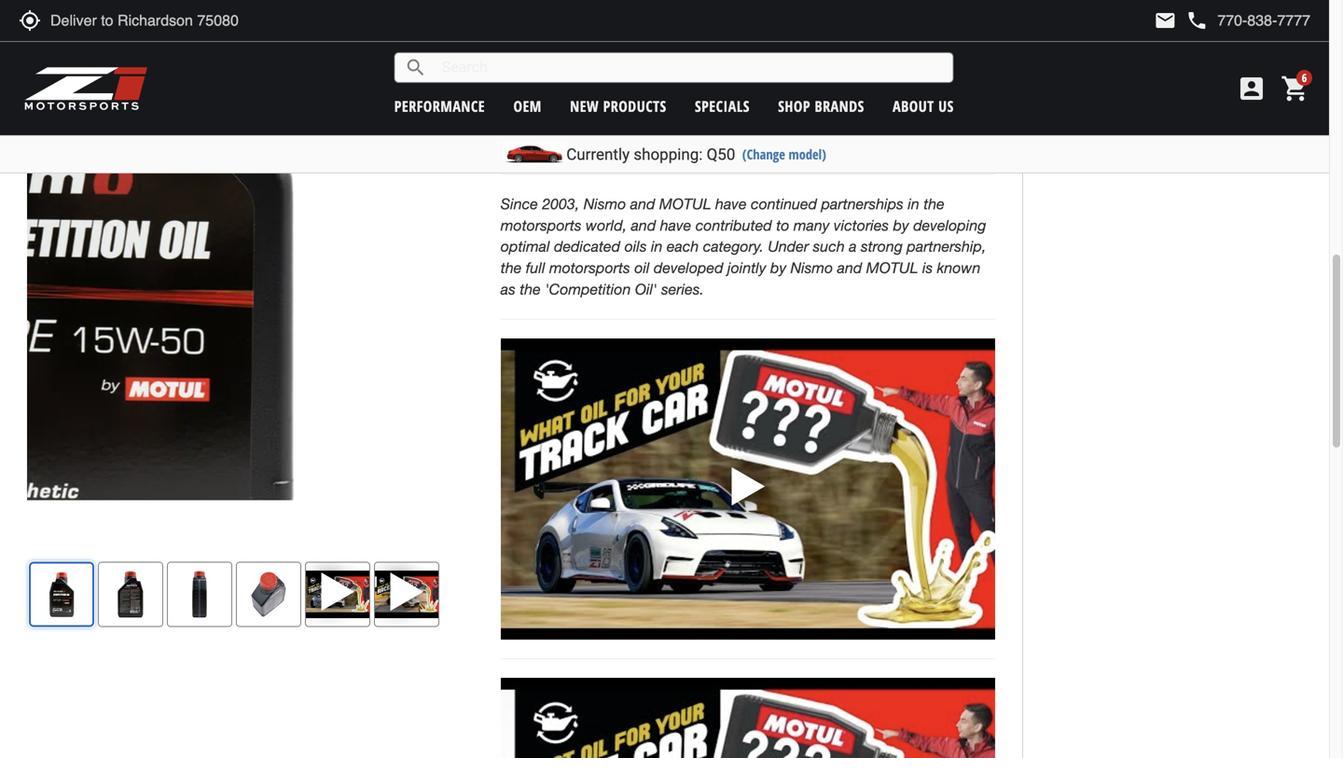 Task type: vqa. For each thing, say whether or not it's contained in the screenshot.
dedicated
yes



Task type: locate. For each thing, give the bounding box(es) containing it.
below
[[585, 74, 627, 91]]

1 vertical spatial and
[[632, 216, 656, 234]]

0 vertical spatial motul
[[660, 195, 712, 213]]

about us
[[893, 96, 955, 116]]

new products
[[570, 96, 667, 116]]

motorsports up 'competition
[[550, 259, 631, 277]]

'competition
[[545, 280, 631, 298]]

as
[[501, 280, 516, 298]]

performance link
[[395, 96, 485, 116]]

0 horizontal spatial nismo
[[584, 195, 627, 213]]

0 horizontal spatial have
[[661, 216, 692, 234]]

3
[[583, 102, 588, 117]]

by up strong
[[894, 216, 910, 234]]

pour
[[501, 42, 528, 62]]

1 vertical spatial have
[[661, 216, 692, 234]]

(
[[566, 42, 571, 62]]

0 vertical spatial the
[[924, 195, 945, 213]]

have
[[716, 195, 747, 213], [661, 216, 692, 234]]

about
[[893, 96, 935, 116]]

motorsports up optimal
[[501, 216, 582, 234]]

since 2003, nismo and motul have continued partnerships in the motorsports world, and have contributed to many victories by developing optimal dedicated oils in each category. under such a strong partnership, the full motorsports oil developed jointly by nismo and motul is known as the 'competition oil' series.
[[501, 195, 987, 298]]

shop brands link
[[779, 96, 865, 116]]

victories
[[834, 216, 890, 234]]

account_box
[[1238, 74, 1267, 104]]

us
[[939, 96, 955, 116]]

0 horizontal spatial by
[[771, 259, 787, 277]]

phone
[[1187, 9, 1209, 32]]

motul down strong
[[867, 259, 919, 277]]

optimal
[[501, 238, 550, 255]]

0 vertical spatial have
[[716, 195, 747, 213]]

motul up each
[[660, 195, 712, 213]]

dedicated
[[554, 238, 621, 255]]

-31 or below
[[538, 74, 627, 91]]

search
[[405, 56, 427, 79]]

motul
[[660, 195, 712, 213], [867, 259, 919, 277]]

oil'
[[635, 280, 658, 298]]

in up developing
[[908, 195, 920, 213]]

oem link
[[514, 96, 542, 116]]

new products link
[[570, 96, 667, 116]]

the up as
[[501, 259, 522, 277]]

31
[[544, 74, 561, 91]]

and
[[631, 195, 656, 213], [632, 216, 656, 234], [838, 259, 863, 277]]

jointly
[[728, 259, 767, 277]]

mail phone
[[1155, 9, 1209, 32]]

2 vertical spatial the
[[520, 280, 541, 298]]

nismo up the world,
[[584, 195, 627, 213]]

nismo
[[584, 195, 627, 213], [791, 259, 834, 277]]

motorsports
[[501, 216, 582, 234], [550, 259, 631, 277]]

performance
[[395, 96, 485, 116]]

in
[[908, 195, 920, 213], [651, 238, 663, 255]]

the down full
[[520, 280, 541, 298]]

0 horizontal spatial motul
[[660, 195, 712, 213]]

by
[[894, 216, 910, 234], [771, 259, 787, 277]]

under
[[768, 238, 809, 255]]

specials
[[695, 96, 750, 116]]

model)
[[789, 145, 827, 163]]

nismo down the such
[[791, 259, 834, 277]]

1 vertical spatial nismo
[[791, 259, 834, 277]]

have up each
[[661, 216, 692, 234]]

known
[[938, 259, 981, 277]]

1 horizontal spatial nismo
[[791, 259, 834, 277]]

1 horizontal spatial by
[[894, 216, 910, 234]]

1 vertical spatial motorsports
[[550, 259, 631, 277]]

the
[[924, 195, 945, 213], [501, 259, 522, 277], [520, 280, 541, 298]]

1 horizontal spatial in
[[908, 195, 920, 213]]

1 vertical spatial by
[[771, 259, 787, 277]]

account_box link
[[1233, 74, 1272, 104]]

to
[[777, 216, 790, 234]]

full
[[526, 259, 546, 277]]

1 vertical spatial motul
[[867, 259, 919, 277]]

developing
[[914, 216, 987, 234]]

0 vertical spatial in
[[908, 195, 920, 213]]

the up developing
[[924, 195, 945, 213]]

have up contributed
[[716, 195, 747, 213]]

by down under on the right top
[[771, 259, 787, 277]]

0 vertical spatial motorsports
[[501, 216, 582, 234]]

or
[[565, 74, 581, 91]]

in right oils on the top left
[[651, 238, 663, 255]]

0 horizontal spatial in
[[651, 238, 663, 255]]

since
[[501, 195, 538, 213]]

density
[[501, 103, 544, 123]]

1 vertical spatial in
[[651, 238, 663, 255]]

products
[[604, 96, 667, 116]]

phone link
[[1187, 9, 1311, 32]]

about us link
[[893, 96, 955, 116]]



Task type: describe. For each thing, give the bounding box(es) containing it.
series.
[[662, 280, 705, 298]]

world,
[[586, 216, 627, 234]]

2003,
[[542, 195, 580, 213]]

new
[[570, 96, 599, 116]]

oils
[[625, 238, 647, 255]]

z1 motorsports logo image
[[23, 65, 149, 112]]

category.
[[703, 238, 764, 255]]

1 horizontal spatial motul
[[867, 259, 919, 277]]

oil
[[635, 259, 650, 277]]

shopping_cart link
[[1277, 74, 1311, 104]]

shop brands
[[779, 96, 865, 116]]

(change model) link
[[743, 145, 827, 163]]

°
[[571, 42, 577, 62]]

contributed
[[696, 216, 773, 234]]

shopping:
[[634, 145, 703, 164]]

mail link
[[1155, 9, 1177, 32]]

pour point ( ° c)
[[501, 42, 589, 62]]

currently shopping: q50 (change model)
[[567, 145, 827, 164]]

my_location
[[19, 9, 41, 32]]

shop
[[779, 96, 811, 116]]

0 vertical spatial nismo
[[584, 195, 627, 213]]

1 horizontal spatial have
[[716, 195, 747, 213]]

q50
[[707, 145, 736, 164]]

point
[[532, 42, 562, 62]]

is
[[923, 259, 934, 277]]

2 vertical spatial and
[[838, 259, 863, 277]]

each
[[667, 238, 699, 255]]

density (g/cm 3 )
[[501, 102, 593, 123]]

a
[[849, 238, 857, 255]]

(change
[[743, 145, 786, 163]]

c)
[[577, 42, 589, 62]]

developed
[[654, 259, 724, 277]]

partnerships
[[822, 195, 904, 213]]

oem
[[514, 96, 542, 116]]

0 vertical spatial by
[[894, 216, 910, 234]]

specials link
[[695, 96, 750, 116]]

0.88
[[538, 136, 567, 153]]

mail
[[1155, 9, 1177, 32]]

continued
[[751, 195, 818, 213]]

Search search field
[[427, 53, 954, 82]]

brands
[[815, 96, 865, 116]]

-
[[538, 74, 544, 91]]

(g/cm
[[548, 103, 583, 123]]

many
[[794, 216, 830, 234]]

currently
[[567, 145, 630, 164]]

)
[[588, 103, 593, 123]]

0 vertical spatial and
[[631, 195, 656, 213]]

strong
[[861, 238, 903, 255]]

1 vertical spatial the
[[501, 259, 522, 277]]

shopping_cart
[[1281, 74, 1311, 104]]

such
[[814, 238, 845, 255]]

partnership,
[[908, 238, 987, 255]]



